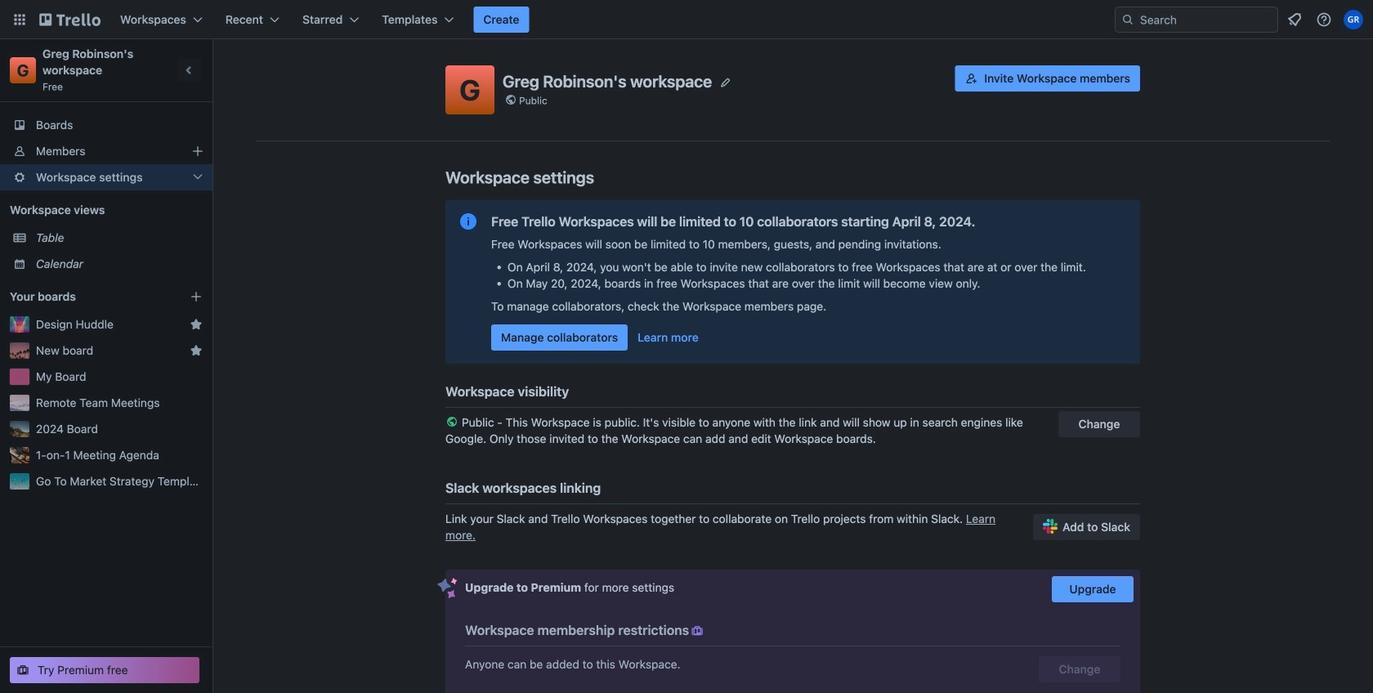 Task type: locate. For each thing, give the bounding box(es) containing it.
sparkle image
[[437, 578, 458, 599]]

starred icon image
[[190, 318, 203, 331], [190, 344, 203, 357]]

Search field
[[1135, 8, 1278, 31]]

1 vertical spatial starred icon image
[[190, 344, 203, 357]]

1 starred icon image from the top
[[190, 318, 203, 331]]

workspace navigation collapse icon image
[[178, 59, 201, 82]]

add board image
[[190, 290, 203, 303]]

greg robinson (gregrobinson96) image
[[1344, 10, 1364, 29]]

your boards with 7 items element
[[10, 287, 165, 307]]

0 notifications image
[[1286, 10, 1305, 29]]

primary element
[[0, 0, 1374, 39]]

0 vertical spatial starred icon image
[[190, 318, 203, 331]]

search image
[[1122, 13, 1135, 26]]



Task type: vqa. For each thing, say whether or not it's contained in the screenshot.
top G
no



Task type: describe. For each thing, give the bounding box(es) containing it.
back to home image
[[39, 7, 101, 33]]

2 starred icon image from the top
[[190, 344, 203, 357]]

open information menu image
[[1317, 11, 1333, 28]]

sm image
[[690, 623, 706, 639]]



